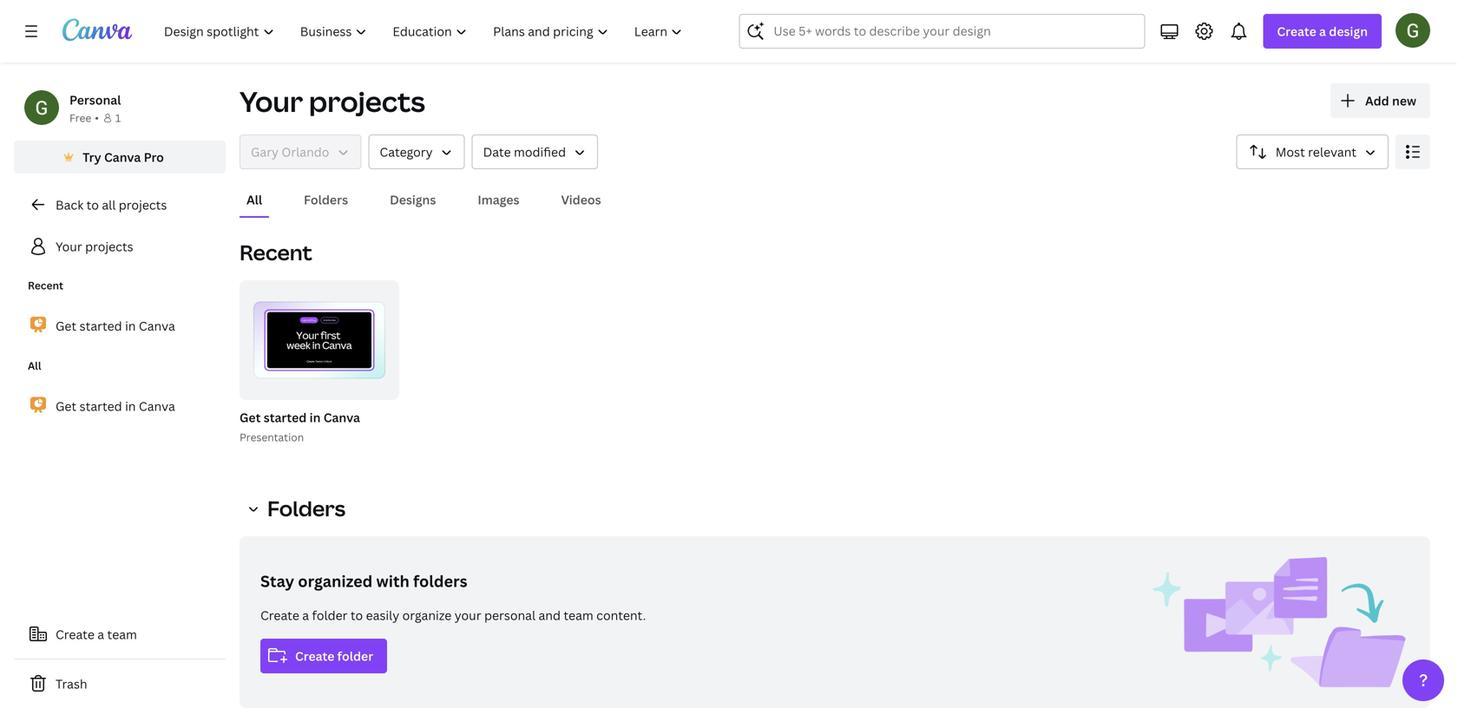 Task type: describe. For each thing, give the bounding box(es) containing it.
0 vertical spatial team
[[564, 607, 594, 624]]

a for folder
[[302, 607, 309, 624]]

create a team button
[[14, 617, 226, 652]]

folders inside button
[[304, 191, 348, 208]]

trash
[[56, 676, 87, 692]]

1 vertical spatial recent
[[28, 278, 63, 293]]

projects inside back to all projects link
[[119, 197, 167, 213]]

back
[[56, 197, 84, 213]]

create a team
[[56, 626, 137, 643]]

organized
[[298, 571, 373, 592]]

all inside the all button
[[247, 191, 262, 208]]

add new button
[[1331, 83, 1431, 118]]

stay
[[260, 571, 294, 592]]

2 get started in canva from the top
[[56, 398, 175, 414]]

folder inside 'button'
[[337, 648, 373, 665]]

create for create a folder to easily organize your personal and team content.
[[260, 607, 299, 624]]

Search search field
[[774, 15, 1111, 48]]

gary orlando
[[251, 144, 329, 160]]

folders inside dropdown button
[[267, 494, 346, 523]]

1 get started in canva from the top
[[56, 318, 175, 334]]

gary
[[251, 144, 279, 160]]

top level navigation element
[[153, 14, 697, 49]]

a for team
[[97, 626, 104, 643]]

all button
[[240, 183, 269, 216]]

your projects link
[[14, 229, 226, 264]]

Sort by button
[[1237, 135, 1389, 169]]

folders button
[[297, 183, 355, 216]]

category
[[380, 144, 433, 160]]

try
[[83, 149, 101, 165]]

personal
[[484, 607, 536, 624]]

content.
[[597, 607, 646, 624]]

your inside 'link'
[[56, 238, 82, 255]]

canva inside get started in canva presentation
[[324, 409, 360, 426]]

in inside get started in canva presentation
[[310, 409, 321, 426]]

1 for 1
[[115, 111, 121, 125]]

create folder
[[295, 648, 373, 665]]

1 get started in canva link from the top
[[14, 307, 226, 344]]

create a design button
[[1263, 14, 1382, 49]]

stay organized with folders
[[260, 571, 467, 592]]

trash link
[[14, 667, 226, 701]]

try canva pro button
[[14, 141, 226, 174]]

of
[[362, 380, 375, 392]]

pro
[[144, 149, 164, 165]]

videos button
[[554, 183, 608, 216]]

0 vertical spatial folder
[[312, 607, 348, 624]]

a for design
[[1320, 23, 1326, 39]]

create a folder to easily organize your personal and team content.
[[260, 607, 646, 624]]

free
[[69, 111, 91, 125]]

0 vertical spatial your
[[240, 82, 303, 120]]

create for create a design
[[1277, 23, 1317, 39]]

most relevant
[[1276, 144, 1357, 160]]

1 for 1 of 27
[[354, 380, 359, 392]]

with
[[376, 571, 410, 592]]

0 horizontal spatial all
[[28, 359, 41, 373]]



Task type: locate. For each thing, give the bounding box(es) containing it.
to left the easily
[[351, 607, 363, 624]]

projects inside your projects 'link'
[[85, 238, 133, 255]]

your projects down all
[[56, 238, 133, 255]]

team right and
[[564, 607, 594, 624]]

folders
[[304, 191, 348, 208], [267, 494, 346, 523]]

orlando
[[282, 144, 329, 160]]

1 vertical spatial team
[[107, 626, 137, 643]]

create down organized
[[295, 648, 335, 665]]

get
[[56, 318, 77, 334], [56, 398, 77, 414], [240, 409, 261, 426]]

your
[[240, 82, 303, 120], [56, 238, 82, 255]]

a left design
[[1320, 23, 1326, 39]]

0 horizontal spatial a
[[97, 626, 104, 643]]

•
[[95, 111, 99, 125]]

0 horizontal spatial your
[[56, 238, 82, 255]]

get started in canva
[[56, 318, 175, 334], [56, 398, 175, 414]]

your
[[455, 607, 481, 624]]

modified
[[514, 144, 566, 160]]

all
[[102, 197, 116, 213]]

0 vertical spatial all
[[247, 191, 262, 208]]

1 horizontal spatial a
[[302, 607, 309, 624]]

Date modified button
[[472, 135, 598, 169]]

projects up the category
[[309, 82, 425, 120]]

2 horizontal spatial a
[[1320, 23, 1326, 39]]

1 of 27
[[354, 380, 387, 392]]

1 vertical spatial 1
[[354, 380, 359, 392]]

1 left the of
[[354, 380, 359, 392]]

0 horizontal spatial recent
[[28, 278, 63, 293]]

images
[[478, 191, 520, 208]]

create inside create folder 'button'
[[295, 648, 335, 665]]

add
[[1366, 92, 1390, 109]]

most
[[1276, 144, 1305, 160]]

create up trash on the bottom of page
[[56, 626, 95, 643]]

gary orlando image
[[1396, 13, 1431, 48]]

0 horizontal spatial your projects
[[56, 238, 133, 255]]

folders down orlando
[[304, 191, 348, 208]]

a inside button
[[97, 626, 104, 643]]

a
[[1320, 23, 1326, 39], [302, 607, 309, 624], [97, 626, 104, 643]]

easily
[[366, 607, 400, 624]]

1 horizontal spatial recent
[[240, 238, 312, 267]]

1
[[115, 111, 121, 125], [354, 380, 359, 392]]

1 horizontal spatial to
[[351, 607, 363, 624]]

your projects up orlando
[[240, 82, 425, 120]]

None search field
[[739, 14, 1145, 49]]

1 horizontal spatial your
[[240, 82, 303, 120]]

organize
[[402, 607, 452, 624]]

0 vertical spatial a
[[1320, 23, 1326, 39]]

recent down your projects 'link'
[[28, 278, 63, 293]]

folders button
[[240, 491, 356, 526]]

2 vertical spatial a
[[97, 626, 104, 643]]

projects
[[309, 82, 425, 120], [119, 197, 167, 213], [85, 238, 133, 255]]

2 vertical spatial projects
[[85, 238, 133, 255]]

try canva pro
[[83, 149, 164, 165]]

folders
[[413, 571, 467, 592]]

canva inside try canva pro button
[[104, 149, 141, 165]]

1 vertical spatial all
[[28, 359, 41, 373]]

your down back
[[56, 238, 82, 255]]

0 horizontal spatial to
[[86, 197, 99, 213]]

Owner button
[[240, 135, 361, 169]]

projects right all
[[119, 197, 167, 213]]

1 vertical spatial your projects
[[56, 238, 133, 255]]

your projects
[[240, 82, 425, 120], [56, 238, 133, 255]]

recent
[[240, 238, 312, 267], [28, 278, 63, 293]]

create inside create a team button
[[56, 626, 95, 643]]

add new
[[1366, 92, 1417, 109]]

0 vertical spatial folders
[[304, 191, 348, 208]]

create
[[1277, 23, 1317, 39], [260, 607, 299, 624], [56, 626, 95, 643], [295, 648, 335, 665]]

started inside get started in canva presentation
[[264, 409, 307, 426]]

Category button
[[368, 135, 465, 169]]

folder down the easily
[[337, 648, 373, 665]]

create a design
[[1277, 23, 1368, 39]]

designs button
[[383, 183, 443, 216]]

create down the stay
[[260, 607, 299, 624]]

videos
[[561, 191, 601, 208]]

team up trash link
[[107, 626, 137, 643]]

1 vertical spatial folders
[[267, 494, 346, 523]]

get started in canva link
[[14, 307, 226, 344], [14, 388, 226, 424]]

1 vertical spatial your
[[56, 238, 82, 255]]

team inside create a team button
[[107, 626, 137, 643]]

0 horizontal spatial team
[[107, 626, 137, 643]]

folder down organized
[[312, 607, 348, 624]]

your projects inside 'link'
[[56, 238, 133, 255]]

a up create folder 'button'
[[302, 607, 309, 624]]

1 vertical spatial projects
[[119, 197, 167, 213]]

and
[[539, 607, 561, 624]]

27
[[377, 380, 387, 392]]

0 horizontal spatial 1
[[115, 111, 121, 125]]

images button
[[471, 183, 526, 216]]

1 vertical spatial get started in canva
[[56, 398, 175, 414]]

folders up organized
[[267, 494, 346, 523]]

recent down the all button
[[240, 238, 312, 267]]

create for create a team
[[56, 626, 95, 643]]

new
[[1392, 92, 1417, 109]]

personal
[[69, 92, 121, 108]]

0 vertical spatial to
[[86, 197, 99, 213]]

folder
[[312, 607, 348, 624], [337, 648, 373, 665]]

2 get started in canva link from the top
[[14, 388, 226, 424]]

designs
[[390, 191, 436, 208]]

1 right •
[[115, 111, 121, 125]]

create left design
[[1277, 23, 1317, 39]]

create for create folder
[[295, 648, 335, 665]]

0 vertical spatial get started in canva link
[[14, 307, 226, 344]]

date modified
[[483, 144, 566, 160]]

projects down all
[[85, 238, 133, 255]]

0 vertical spatial 1
[[115, 111, 121, 125]]

date
[[483, 144, 511, 160]]

started
[[80, 318, 122, 334], [80, 398, 122, 414], [264, 409, 307, 426]]

a up trash link
[[97, 626, 104, 643]]

relevant
[[1308, 144, 1357, 160]]

team
[[564, 607, 594, 624], [107, 626, 137, 643]]

get started in canva presentation
[[240, 409, 360, 444]]

1 vertical spatial to
[[351, 607, 363, 624]]

0 vertical spatial projects
[[309, 82, 425, 120]]

1 vertical spatial a
[[302, 607, 309, 624]]

get started in canva button
[[240, 407, 360, 429]]

0 vertical spatial your projects
[[240, 82, 425, 120]]

1 vertical spatial folder
[[337, 648, 373, 665]]

0 vertical spatial recent
[[240, 238, 312, 267]]

all
[[247, 191, 262, 208], [28, 359, 41, 373]]

to left all
[[86, 197, 99, 213]]

1 horizontal spatial all
[[247, 191, 262, 208]]

a inside dropdown button
[[1320, 23, 1326, 39]]

1 horizontal spatial 1
[[354, 380, 359, 392]]

1 horizontal spatial team
[[564, 607, 594, 624]]

in
[[125, 318, 136, 334], [125, 398, 136, 414], [310, 409, 321, 426]]

back to all projects
[[56, 197, 167, 213]]

0 vertical spatial get started in canva
[[56, 318, 175, 334]]

get inside get started in canva presentation
[[240, 409, 261, 426]]

create folder button
[[260, 639, 387, 674]]

presentation
[[240, 430, 304, 444]]

back to all projects link
[[14, 188, 226, 222]]

1 vertical spatial get started in canva link
[[14, 388, 226, 424]]

1 horizontal spatial your projects
[[240, 82, 425, 120]]

free •
[[69, 111, 99, 125]]

your up gary
[[240, 82, 303, 120]]

create inside create a design dropdown button
[[1277, 23, 1317, 39]]

design
[[1329, 23, 1368, 39]]

to
[[86, 197, 99, 213], [351, 607, 363, 624]]

canva
[[104, 149, 141, 165], [139, 318, 175, 334], [139, 398, 175, 414], [324, 409, 360, 426]]



Task type: vqa. For each thing, say whether or not it's contained in the screenshot.
1 related to 1
yes



